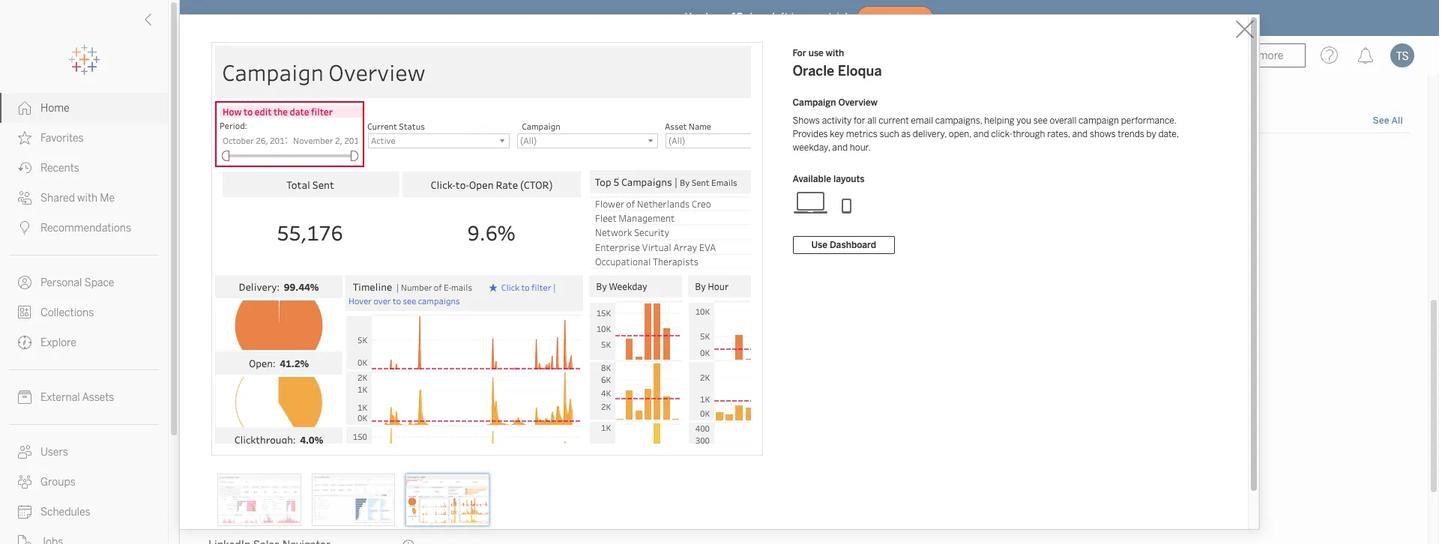 Task type: vqa. For each thing, say whether or not it's contained in the screenshot.
the rightmost data
yes



Task type: describe. For each thing, give the bounding box(es) containing it.
key
[[830, 129, 844, 139]]

2 to from the left
[[615, 150, 625, 163]]

recommendations link
[[0, 213, 168, 243]]

for
[[854, 115, 865, 126]]

with inside 'for use with oracle eloqua'
[[826, 48, 844, 58]]

workbook.
[[304, 150, 354, 163]]

simply
[[356, 150, 390, 163]]

such
[[880, 129, 899, 139]]

0 horizontal spatial and
[[832, 142, 848, 153]]

1 vertical spatial use
[[535, 150, 552, 163]]

shared
[[40, 192, 75, 205]]

from
[[228, 150, 251, 163]]

campaign overview shows activity for all current email campaigns, helping you see overall campaign performance. provides key metrics such as delivery, open, and click-through rates, and shows trends by date, weekday, and hour.
[[793, 97, 1179, 153]]

use
[[811, 240, 828, 250]]

campaign overview image
[[406, 474, 489, 527]]

marketo
[[459, 329, 500, 341]]

overview
[[838, 97, 878, 108]]

days
[[746, 11, 769, 24]]

1 horizontal spatial your
[[803, 11, 825, 24]]

external assets link
[[0, 382, 168, 412]]

metrics
[[846, 129, 878, 139]]

13
[[732, 11, 743, 24]]

home link
[[0, 93, 168, 123]]

performance.
[[1121, 115, 1177, 126]]

schedules
[[40, 506, 90, 519]]

trial.
[[828, 11, 851, 24]]

campaigns,
[[935, 115, 982, 126]]

personal
[[40, 277, 82, 289]]

left
[[772, 11, 788, 24]]

sign
[[392, 150, 412, 163]]

users link
[[0, 437, 168, 467]]

start from a pre-built workbook. simply sign in to your data source, or use sample data to get started.
[[201, 150, 683, 163]]

weekday,
[[793, 142, 830, 153]]

all
[[1392, 116, 1403, 126]]

favorites
[[40, 132, 84, 145]]

with inside main navigation. press the up and down arrow keys to access links. element
[[77, 192, 98, 205]]

date,
[[1158, 129, 1179, 139]]

navigation panel element
[[0, 45, 168, 544]]

you
[[1017, 115, 1032, 126]]

by
[[1147, 129, 1156, 139]]

or
[[522, 150, 532, 163]]

me
[[100, 192, 115, 205]]

home
[[40, 102, 70, 115]]

0 horizontal spatial in
[[414, 150, 423, 163]]

activity
[[822, 115, 852, 126]]

hour.
[[850, 142, 871, 153]]

1 vertical spatial your
[[437, 150, 459, 163]]

layouts
[[834, 174, 865, 184]]

get
[[628, 150, 643, 163]]

oracle eloqua
[[709, 329, 778, 341]]

explore
[[40, 337, 76, 349]]

collections
[[40, 307, 94, 319]]

external assets
[[40, 391, 114, 404]]

personal space link
[[0, 268, 168, 298]]

available
[[793, 174, 831, 184]]

groups link
[[0, 467, 168, 497]]

account engagement image
[[217, 474, 301, 527]]

dashboard
[[830, 240, 876, 250]]

for
[[793, 48, 806, 58]]

explore link
[[0, 328, 168, 358]]

eloqua inside 'for use with oracle eloqua'
[[838, 63, 882, 79]]

email
[[911, 115, 933, 126]]

see
[[1034, 115, 1048, 126]]

click-
[[991, 129, 1013, 139]]

space
[[84, 277, 114, 289]]

personal space
[[40, 277, 114, 289]]



Task type: locate. For each thing, give the bounding box(es) containing it.
1 vertical spatial eloqua
[[744, 329, 778, 341]]

1 vertical spatial with
[[77, 192, 98, 205]]

0 horizontal spatial oracle
[[709, 329, 741, 341]]

0 horizontal spatial your
[[437, 150, 459, 163]]

0 horizontal spatial data
[[461, 150, 483, 163]]

campaign
[[793, 97, 836, 108]]

2 data from the left
[[592, 150, 613, 163]]

with right for
[[826, 48, 844, 58]]

use right or
[[535, 150, 552, 163]]

main navigation. press the up and down arrow keys to access links. element
[[0, 93, 168, 544]]

1 vertical spatial oracle
[[709, 329, 741, 341]]

oracle inside 'for use with oracle eloqua'
[[793, 63, 835, 79]]

0 horizontal spatial with
[[77, 192, 98, 205]]

1 to from the left
[[425, 150, 435, 163]]

all
[[867, 115, 877, 126]]

0 horizontal spatial use
[[535, 150, 552, 163]]

available layouts
[[793, 174, 865, 184]]

recommendations
[[40, 222, 131, 235]]

data left source,
[[461, 150, 483, 163]]

use inside 'for use with oracle eloqua'
[[809, 48, 824, 58]]

assets
[[82, 391, 114, 404]]

source,
[[485, 150, 520, 163]]

1 horizontal spatial data
[[592, 150, 613, 163]]

collections link
[[0, 298, 168, 328]]

your
[[803, 11, 825, 24], [437, 150, 459, 163]]

see
[[1373, 116, 1390, 126]]

buy now button
[[857, 6, 934, 30]]

have
[[706, 11, 729, 24]]

shows
[[1090, 129, 1116, 139]]

2 horizontal spatial and
[[1072, 129, 1088, 139]]

overall
[[1050, 115, 1077, 126]]

campaign details image
[[312, 474, 395, 527]]

with
[[826, 48, 844, 58], [77, 192, 98, 205]]

data
[[461, 150, 483, 163], [592, 150, 613, 163]]

1 horizontal spatial oracle
[[793, 63, 835, 79]]

to right sign on the top of page
[[425, 150, 435, 163]]

current
[[879, 115, 909, 126]]

see all link
[[1372, 113, 1404, 129]]

schedules link
[[0, 497, 168, 527]]

with left me
[[77, 192, 98, 205]]

sample
[[554, 150, 589, 163]]

1 data from the left
[[461, 150, 483, 163]]

users
[[40, 446, 68, 459]]

1 horizontal spatial and
[[974, 129, 989, 139]]

data right sample at the left top of the page
[[592, 150, 613, 163]]

shared with me link
[[0, 183, 168, 213]]

laptop image
[[793, 190, 829, 214]]

0 horizontal spatial to
[[425, 150, 435, 163]]

helping
[[985, 115, 1015, 126]]

1 horizontal spatial with
[[826, 48, 844, 58]]

buy
[[876, 13, 893, 23]]

phone image
[[829, 190, 865, 214]]

campaign
[[1079, 115, 1119, 126]]

use dashboard button
[[793, 236, 895, 254]]

oracle
[[793, 63, 835, 79], [709, 329, 741, 341]]

shared with me
[[40, 192, 115, 205]]

salesforce
[[208, 329, 260, 341]]

use dashboard
[[811, 240, 876, 250]]

0 vertical spatial eloqua
[[838, 63, 882, 79]]

open,
[[949, 129, 972, 139]]

eloqua
[[838, 63, 882, 79], [744, 329, 778, 341]]

and right rates, at right top
[[1072, 129, 1088, 139]]

you have 13 days left in your trial.
[[685, 11, 851, 24]]

recents link
[[0, 153, 168, 183]]

provides
[[793, 129, 828, 139]]

1 vertical spatial in
[[414, 150, 423, 163]]

0 vertical spatial oracle
[[793, 63, 835, 79]]

1 horizontal spatial use
[[809, 48, 824, 58]]

1 horizontal spatial eloqua
[[838, 63, 882, 79]]

pre-
[[261, 150, 281, 163]]

delivery,
[[913, 129, 947, 139]]

in right sign on the top of page
[[414, 150, 423, 163]]

and
[[974, 129, 989, 139], [1072, 129, 1088, 139], [832, 142, 848, 153]]

a
[[253, 150, 259, 163]]

external
[[40, 391, 80, 404]]

rates,
[[1047, 129, 1070, 139]]

for use with oracle eloqua
[[793, 48, 882, 79]]

use
[[809, 48, 824, 58], [535, 150, 552, 163]]

0 vertical spatial use
[[809, 48, 824, 58]]

built
[[281, 150, 302, 163]]

shows
[[793, 115, 820, 126]]

0 vertical spatial your
[[803, 11, 825, 24]]

trends
[[1118, 129, 1145, 139]]

0 vertical spatial in
[[791, 11, 800, 24]]

as
[[901, 129, 911, 139]]

to left "get"
[[615, 150, 625, 163]]

now
[[895, 13, 915, 23]]

1 horizontal spatial in
[[791, 11, 800, 24]]

through
[[1013, 129, 1045, 139]]

and down key
[[832, 142, 848, 153]]

started.
[[645, 150, 683, 163]]

favorites link
[[0, 123, 168, 153]]

accelerators
[[201, 110, 279, 127]]

groups
[[40, 476, 76, 489]]

start
[[201, 150, 225, 163]]

your right sign on the top of page
[[437, 150, 459, 163]]

and left click-
[[974, 129, 989, 139]]

your left trial.
[[803, 11, 825, 24]]

recents
[[40, 162, 79, 175]]

0 horizontal spatial eloqua
[[744, 329, 778, 341]]

you
[[685, 11, 703, 24]]

see all
[[1373, 116, 1403, 126]]

1 horizontal spatial to
[[615, 150, 625, 163]]

in right left
[[791, 11, 800, 24]]

0 vertical spatial with
[[826, 48, 844, 58]]

use right for
[[809, 48, 824, 58]]

buy now
[[876, 13, 915, 23]]



